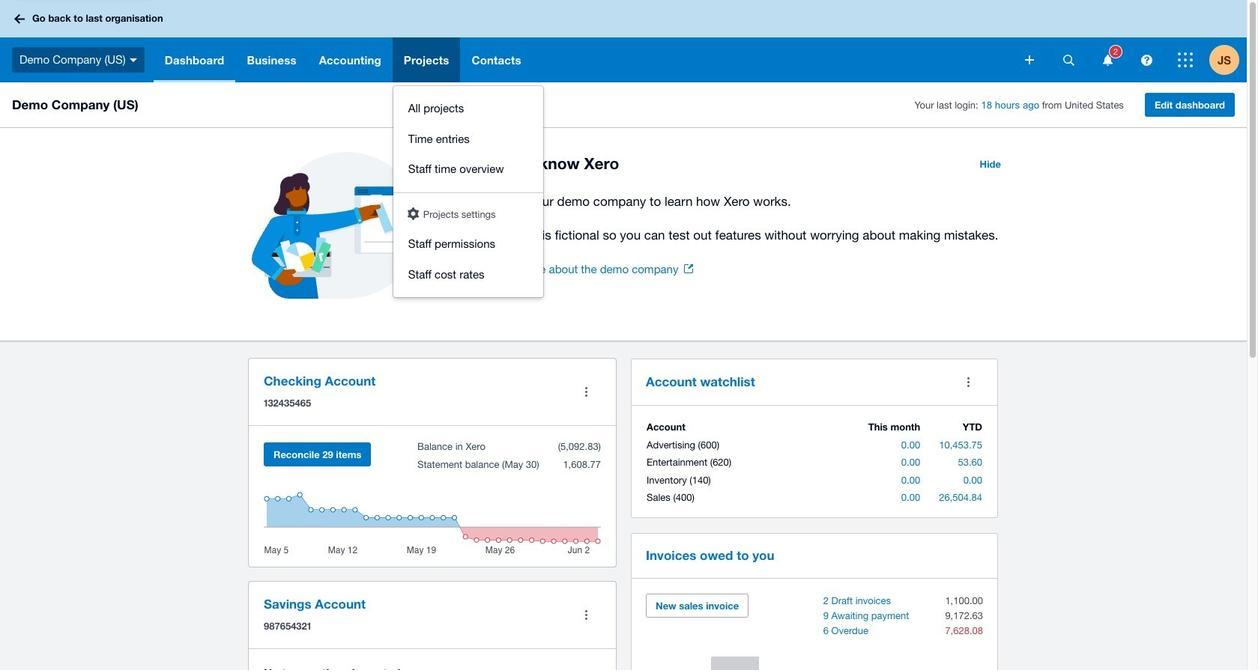 Task type: vqa. For each thing, say whether or not it's contained in the screenshot.
the complete to the top
no



Task type: locate. For each thing, give the bounding box(es) containing it.
banner
[[0, 0, 1247, 298]]

list box
[[393, 86, 543, 298]]

header image
[[408, 207, 419, 220]]

manage menu toggle image
[[571, 601, 601, 631]]

group
[[393, 86, 543, 298]]

intro banner body element
[[489, 191, 1010, 246]]

svg image
[[14, 14, 25, 24]]

svg image
[[1178, 52, 1193, 67], [1063, 54, 1075, 66], [1103, 54, 1113, 66], [1141, 54, 1153, 66], [1025, 55, 1034, 64], [129, 58, 137, 62]]

manage menu toggle image
[[571, 377, 601, 407]]



